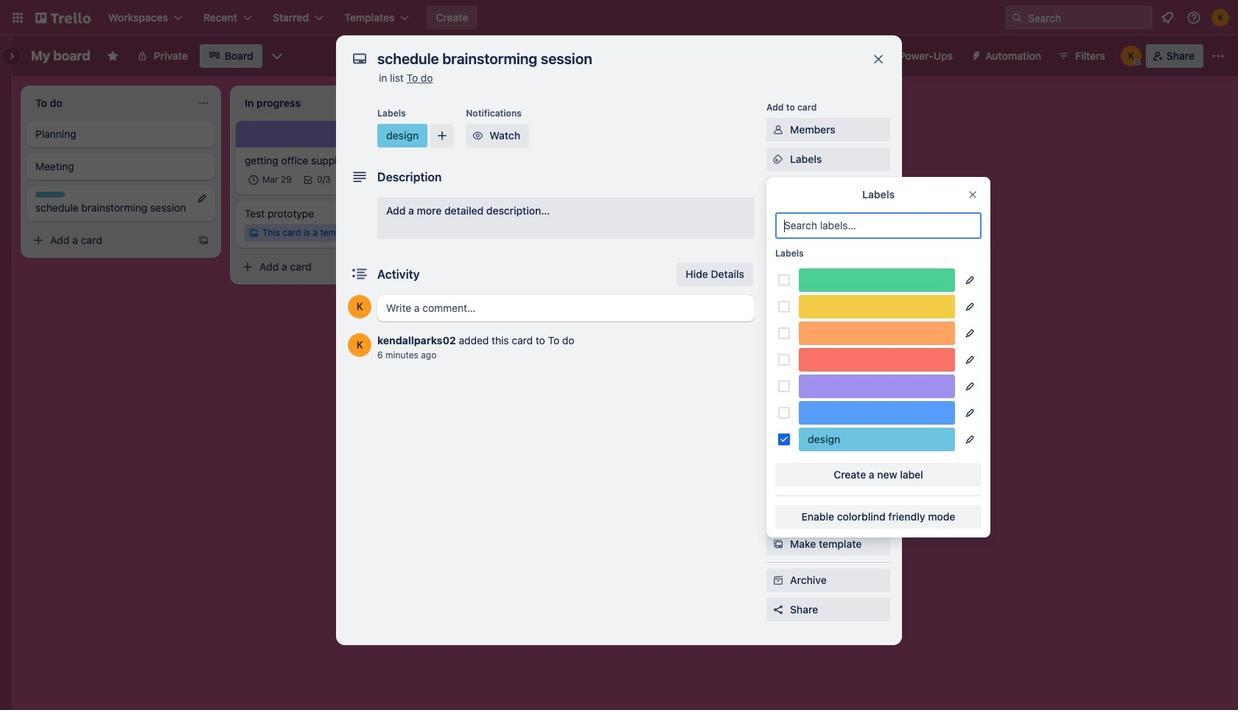 Task type: describe. For each thing, give the bounding box(es) containing it.
edit card image
[[196, 192, 208, 204]]

1 horizontal spatial kendallparks02 (kendallparks02) image
[[1121, 46, 1142, 66]]

open information menu image
[[1187, 10, 1202, 25]]

create from template… image
[[407, 261, 419, 273]]

Search labels… text field
[[776, 212, 982, 239]]

sm image
[[771, 573, 786, 588]]

kendallparks02 (kendallparks02) image
[[348, 333, 372, 357]]

2 vertical spatial color: sky, title: "design" element
[[799, 428, 956, 451]]

search image
[[1012, 12, 1024, 24]]

close popover image
[[968, 189, 979, 201]]

2 horizontal spatial kendallparks02 (kendallparks02) image
[[1212, 9, 1230, 27]]

color: yellow, title: none image
[[799, 295, 956, 319]]

0 notifications image
[[1159, 9, 1177, 27]]

show menu image
[[1212, 49, 1226, 63]]

Write a comment text field
[[378, 295, 755, 322]]



Task type: locate. For each thing, give the bounding box(es) containing it.
star or unstar board image
[[107, 50, 118, 62]]

2 vertical spatial kendallparks02 (kendallparks02) image
[[348, 295, 372, 319]]

1 horizontal spatial color: sky, title: "design" element
[[378, 124, 428, 147]]

customize views image
[[270, 49, 285, 63]]

color: sky, title: "design" element
[[378, 124, 428, 147], [35, 192, 65, 198], [799, 428, 956, 451]]

color: blue, title: none image
[[799, 401, 956, 425]]

primary element
[[0, 0, 1239, 35]]

sm image
[[965, 44, 986, 65], [771, 122, 786, 137], [471, 128, 485, 143], [771, 152, 786, 167], [771, 270, 786, 285], [771, 478, 786, 493], [771, 507, 786, 522], [771, 537, 786, 552]]

create from template… image
[[198, 235, 209, 246]]

Board name text field
[[24, 44, 98, 68]]

0 vertical spatial kendallparks02 (kendallparks02) image
[[1212, 9, 1230, 27]]

kendallparks02 (kendallparks02) image up kendallparks02 (kendallparks02) image
[[348, 295, 372, 319]]

1 vertical spatial color: sky, title: "design" element
[[35, 192, 65, 198]]

color: orange, title: none image
[[799, 322, 956, 345]]

color: red, title: none image
[[799, 348, 956, 372]]

0 horizontal spatial color: sky, title: "design" element
[[35, 192, 65, 198]]

kendallparks02 (kendallparks02) image
[[1212, 9, 1230, 27], [1121, 46, 1142, 66], [348, 295, 372, 319]]

2 horizontal spatial color: sky, title: "design" element
[[799, 428, 956, 451]]

1 vertical spatial kendallparks02 (kendallparks02) image
[[1121, 46, 1142, 66]]

kendallparks02 (kendallparks02) image down "search" field
[[1121, 46, 1142, 66]]

None checkbox
[[245, 171, 296, 189]]

back to home image
[[35, 6, 91, 29]]

color: purple, title: none image
[[799, 375, 956, 398]]

color: green, title: none image
[[799, 268, 956, 292]]

None text field
[[370, 46, 857, 72]]

Search field
[[1024, 7, 1153, 29]]

0 horizontal spatial kendallparks02 (kendallparks02) image
[[348, 295, 372, 319]]

kendallparks02 (kendallparks02) image right open information menu image on the top right of page
[[1212, 9, 1230, 27]]

0 vertical spatial color: sky, title: "design" element
[[378, 124, 428, 147]]



Task type: vqa. For each thing, say whether or not it's contained in the screenshot.
'Color: purple, title: none' image
yes



